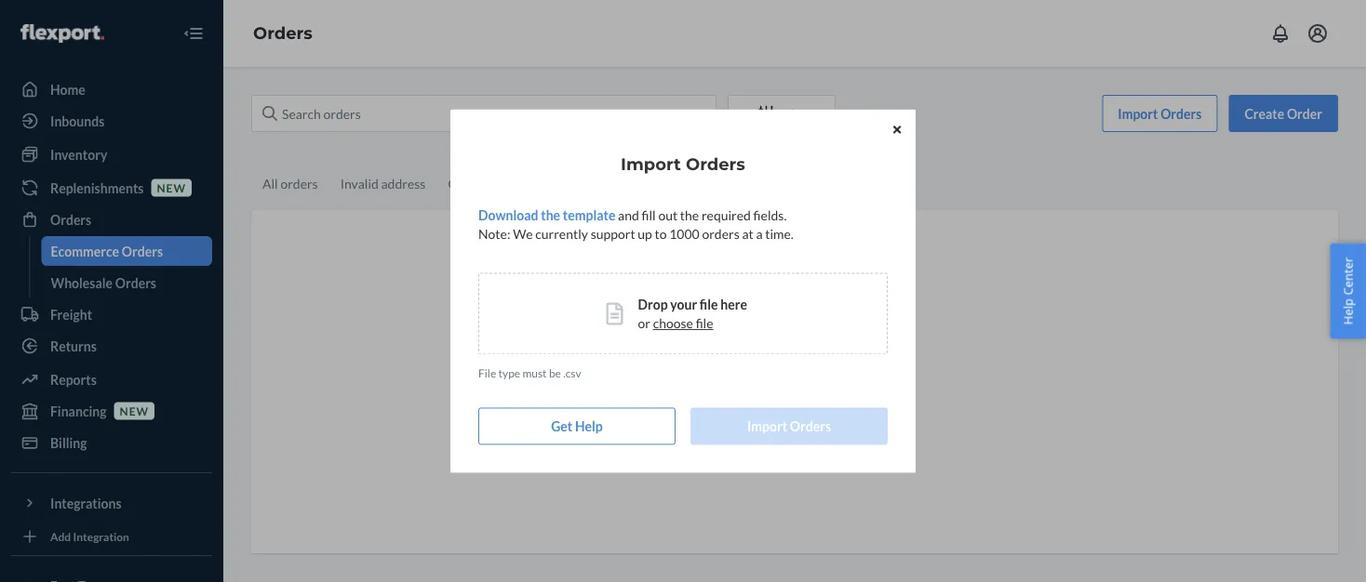 Task type: describe. For each thing, give the bounding box(es) containing it.
import inside button
[[748, 419, 788, 435]]

import orders inside button
[[748, 419, 832, 435]]

0 horizontal spatial orders
[[686, 154, 746, 175]]

be
[[549, 367, 561, 381]]

get
[[551, 419, 573, 435]]

file
[[479, 367, 497, 381]]

orders inside button
[[790, 419, 832, 435]]

0 vertical spatial import
[[621, 154, 682, 175]]

file alt image
[[607, 303, 623, 325]]

to
[[655, 226, 667, 242]]

0 vertical spatial file
[[700, 297, 718, 313]]

.csv
[[564, 367, 582, 381]]

fields.
[[754, 208, 787, 223]]

1 the from the left
[[541, 208, 561, 223]]

must
[[523, 367, 547, 381]]

help inside get help link
[[575, 419, 603, 435]]

currently
[[536, 226, 588, 242]]

up
[[638, 226, 653, 242]]

download
[[479, 208, 539, 223]]

note:
[[479, 226, 511, 242]]

time.
[[766, 226, 794, 242]]

we
[[513, 226, 533, 242]]

1 vertical spatial file
[[696, 316, 714, 331]]

download the template and fill out the required fields. note: we currently support up to 1000 orders at a time.
[[479, 208, 794, 242]]

2 the from the left
[[681, 208, 699, 223]]

fill
[[642, 208, 656, 223]]



Task type: vqa. For each thing, say whether or not it's contained in the screenshot.
middle new
no



Task type: locate. For each thing, give the bounding box(es) containing it.
1 vertical spatial import orders
[[748, 419, 832, 435]]

get help
[[551, 419, 603, 435]]

center
[[1340, 258, 1357, 296]]

a
[[756, 226, 763, 242]]

here
[[721, 297, 748, 313]]

import orders dialog
[[451, 109, 916, 474]]

file type must be .csv
[[479, 367, 582, 381]]

0 vertical spatial help
[[1340, 299, 1357, 325]]

at
[[742, 226, 754, 242]]

download the template link
[[479, 208, 616, 223]]

or
[[638, 316, 651, 331]]

help center button
[[1331, 244, 1367, 339]]

orders
[[702, 226, 740, 242]]

1 horizontal spatial orders
[[790, 419, 832, 435]]

choose
[[653, 316, 694, 331]]

help
[[1340, 299, 1357, 325], [575, 419, 603, 435]]

required
[[702, 208, 751, 223]]

help center
[[1340, 258, 1357, 325]]

0 horizontal spatial the
[[541, 208, 561, 223]]

orders
[[686, 154, 746, 175], [790, 419, 832, 435]]

support
[[591, 226, 636, 242]]

1 horizontal spatial help
[[1340, 299, 1357, 325]]

help right get
[[575, 419, 603, 435]]

1 vertical spatial help
[[575, 419, 603, 435]]

file down your
[[696, 316, 714, 331]]

0 horizontal spatial import
[[621, 154, 682, 175]]

1 horizontal spatial import orders
[[748, 419, 832, 435]]

1 vertical spatial orders
[[790, 419, 832, 435]]

1 horizontal spatial the
[[681, 208, 699, 223]]

help down the center
[[1340, 299, 1357, 325]]

0 horizontal spatial help
[[575, 419, 603, 435]]

your
[[671, 297, 698, 313]]

and
[[618, 208, 640, 223]]

1000
[[670, 226, 700, 242]]

file left here
[[700, 297, 718, 313]]

get help link
[[479, 408, 676, 446]]

the up currently
[[541, 208, 561, 223]]

1 horizontal spatial import
[[748, 419, 788, 435]]

1 vertical spatial import
[[748, 419, 788, 435]]

drop your file here or choose file
[[638, 297, 748, 331]]

the up 1000
[[681, 208, 699, 223]]

out
[[659, 208, 678, 223]]

help inside 'help center' button
[[1340, 299, 1357, 325]]

0 vertical spatial import orders
[[621, 154, 746, 175]]

import orders button
[[691, 408, 888, 446]]

type
[[499, 367, 521, 381]]

0 vertical spatial orders
[[686, 154, 746, 175]]

close image
[[894, 124, 901, 135]]

import orders
[[621, 154, 746, 175], [748, 419, 832, 435]]

the
[[541, 208, 561, 223], [681, 208, 699, 223]]

template
[[563, 208, 616, 223]]

drop
[[638, 297, 668, 313]]

import
[[621, 154, 682, 175], [748, 419, 788, 435]]

file
[[700, 297, 718, 313], [696, 316, 714, 331]]

0 horizontal spatial import orders
[[621, 154, 746, 175]]



